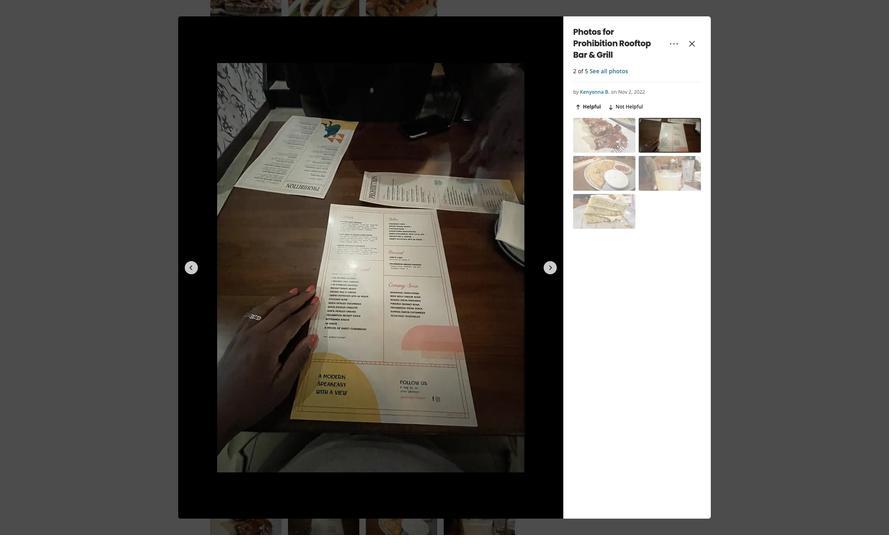 Task type: vqa. For each thing, say whether or not it's contained in the screenshot.
topmost 4 stars
no



Task type: describe. For each thing, give the bounding box(es) containing it.
for left 'more'
[[276, 443, 284, 451]]

definitely inside overall we enjoyed ourselves  , we will definitely be making this one of our date night locations. i'm excited to see their menu expand in the new year as well. if you go check them out tell me what you think. be sure to tag me so i can know about your experience
[[312, 411, 337, 418]]

elite 23 link
[[285, 199, 303, 205]]

this right love
[[291, 172, 300, 179]]

recommending
[[210, 288, 251, 295]]

with up fundido
[[281, 337, 292, 345]]

1 horizontal spatial a
[[404, 304, 407, 312]]

drinks
[[224, 394, 241, 402]]

and down music)
[[453, 296, 463, 304]]

1 horizontal spatial b.
[[605, 88, 610, 95]]

husband
[[401, 296, 425, 304]]

0 vertical spatial definitely
[[297, 263, 322, 271]]

what
[[452, 419, 465, 427]]

the left best
[[391, 370, 400, 377]]

in up this
[[333, 130, 338, 138]]

go
[[381, 419, 388, 427]]

feel
[[273, 130, 283, 138]]

2 of 5 see all photos
[[573, 67, 628, 75]]

this
[[326, 138, 337, 146]]

new
[[210, 263, 223, 271]]

grill
[[597, 49, 613, 61]]

the right burgers
[[458, 370, 467, 377]]

high
[[362, 130, 374, 138]]

1 horizontal spatial 2022
[[634, 88, 645, 95]]

0 horizontal spatial on
[[239, 443, 246, 451]]

(0 reactions) element for love this 0
[[301, 172, 304, 179]]

me down menu
[[265, 427, 274, 435]]

we down cocktails
[[244, 304, 252, 312]]

mixture
[[259, 378, 280, 386]]

priced
[[375, 130, 392, 138]]

to right need
[[338, 263, 344, 271]]

16 review v2 image
[[259, 217, 266, 224]]

vinnie c. tacoma, wa
[[241, 80, 274, 97]]

0 horizontal spatial nov
[[258, 235, 268, 242]]

will inside overall we enjoyed ourselves  , we will definitely be making this one of our date night locations. i'm excited to see their menu expand in the new year as well. if you go check them out tell me what you think. be sure to tag me so i can know about your experience
[[302, 411, 311, 418]]

competing
[[329, 370, 358, 377]]

of down restaurant
[[355, 288, 361, 295]]

0 vertical spatial local
[[224, 263, 237, 271]]

the up both
[[210, 296, 219, 304]]

in right the no
[[458, 130, 463, 138]]

be inside overall we enjoyed ourselves  , we will definitely be making this one of our date night locations. i'm excited to see their menu expand in the new year as well. if you go check them out tell me what you think. be sure to tag me so i can know about your experience
[[338, 411, 345, 418]]

16 friends v2 image
[[241, 100, 248, 106]]

af.
[[428, 130, 436, 138]]

// left bread
[[272, 394, 276, 402]]

see
[[590, 67, 599, 75]]

will inside say hello to @prohibitionhsv , a first of its kind , this restaurant is one of those places i'll be recommending over and over for date nights because of the vibes (rooftop bar + good music) plus the amazing cocktails + food are sure to get the night started. i took my husband last night and we both agreed we will be bringing our family during the holiday season for a fun night out.
[[253, 304, 262, 312]]

during
[[324, 304, 342, 312]]

helpful for helpful
[[583, 103, 601, 110]]

me inside let me start by saying i feel like most eateries in hsv are  high priced and average af.  no one in this town wants to work in the service industry. this place is no different.
[[220, 130, 228, 138]]

to left see
[[231, 419, 236, 427]]

12
[[264, 99, 271, 107]]

family
[[306, 304, 323, 312]]

overall we enjoyed ourselves  , we will definitely be making this one of our date night locations. i'm excited to see their menu expand in the new year as well. if you go check them out tell me what you think. be sure to tag me so i can know about your experience
[[210, 411, 476, 435]]

in down saying
[[264, 138, 269, 146]]

so
[[275, 427, 282, 435]]

24 close v2 image
[[687, 39, 697, 49]]

is inside let me start by saying i feel like most eateries in hsv are  high priced and average af.  no one in this town wants to work in the service industry. this place is no different.
[[354, 138, 358, 146]]

desserts
[[247, 394, 271, 402]]

burgers
[[414, 370, 435, 377]]

quesadillas
[[298, 353, 329, 361]]

town inside fave entrees // prohibition burger (currently competing with one of the best burgers in town the short rib + brisket mixture was phenomenal)
[[443, 370, 456, 377]]

start
[[230, 130, 242, 138]]

+ left "little"
[[319, 394, 322, 402]]

we down the plus
[[464, 296, 472, 304]]

night down last
[[419, 304, 433, 312]]

fave starters // chicken fundido quesadillas and smoked wings
[[210, 353, 382, 361]]

2 over from the left
[[278, 288, 289, 295]]

i inside let me start by saying i feel like most eateries in hsv are  high priced and average af.  no one in this town wants to work in the service industry. this place is no different.
[[270, 130, 272, 138]]

1 horizontal spatial you
[[370, 419, 379, 427]]

of up (rooftop
[[396, 279, 402, 287]]

fave entrees // prohibition burger (currently competing with one of the best burgers in town the short rib + brisket mixture was phenomenal)
[[210, 370, 467, 386]]

places
[[420, 279, 436, 287]]

bringing
[[272, 304, 294, 312]]

5 photos
[[218, 248, 239, 255]]

of inside overall we enjoyed ourselves  , we will definitely be making this one of our date night locations. i'm excited to see their menu expand in the new year as well. if you go check them out tell me what you think. be sure to tag me so i can know about your experience
[[390, 411, 396, 418]]

2023
[[279, 117, 292, 125]]

0 horizontal spatial be
[[264, 304, 271, 312]]

i'm
[[464, 411, 472, 418]]

was
[[281, 378, 292, 386]]

1 vertical spatial no
[[326, 172, 332, 179]]

night down because
[[338, 296, 352, 304]]

kind
[[322, 279, 334, 287]]

vinnie c. link
[[241, 80, 270, 89]]

one inside say hello to @prohibitionhsv , a first of its kind , this restaurant is one of those places i'll be recommending over and over for date nights because of the vibes (rooftop bar + good music) plus the amazing cocktails + food are sure to get the night started. i took my husband last night and we both agreed we will be bringing our family during the holiday season for a fun night out.
[[384, 279, 395, 287]]

location
[[210, 320, 233, 328]]

with right drinks
[[349, 337, 360, 345]]

nov 2, 2022
[[258, 235, 289, 242]]

1 horizontal spatial 2,
[[629, 88, 633, 95]]

overall
[[210, 411, 229, 418]]

16 friends v2 image
[[241, 217, 248, 224]]

tag
[[255, 427, 264, 435]]

to inside let me start by saying i feel like most eateries in hsv are  high priced and average af.  no one in this town wants to work in the service industry. this place is no different.
[[243, 138, 248, 146]]

we up expand
[[293, 411, 300, 418]]

place
[[338, 138, 353, 146]]

nights
[[314, 288, 330, 295]]

our inside say hello to @prohibitionhsv , a first of its kind , this restaurant is one of those places i'll be recommending over and over for date nights because of the vibes (rooftop bar + good music) plus the amazing cocktails + food are sure to get the night started. i took my husband last night and we both agreed we will be bringing our family during the holiday season for a fun night out.
[[296, 304, 305, 312]]

parents,
[[307, 337, 329, 345]]

average
[[405, 130, 426, 138]]

with inside fave entrees // prohibition burger (currently competing with one of the best burgers in town the short rib + brisket mixture was phenomenal)
[[359, 370, 371, 377]]

and down @prohibitionhsv
[[266, 288, 276, 295]]

+ left food
[[269, 296, 272, 304]]

havana
[[338, 394, 358, 402]]

16 review v2 image
[[256, 100, 263, 106]]

friends element for kenyonna b.
[[241, 217, 256, 225]]

food
[[273, 296, 286, 304]]

think.
[[210, 427, 225, 435]]

follow
[[210, 443, 227, 451]]

1 horizontal spatial by
[[573, 88, 579, 95]]

386
[[289, 217, 299, 224]]

get
[[318, 296, 326, 304]]

0 horizontal spatial b.
[[276, 197, 282, 206]]

first
[[296, 279, 306, 287]]

fun
[[409, 304, 418, 312]]

good
[[426, 288, 440, 295]]

little
[[324, 394, 337, 402]]

say
[[210, 279, 219, 287]]

the right during
[[343, 304, 352, 312]]

know inside overall we enjoyed ourselves  , we will definitely be making this one of our date night locations. i'm excited to see their menu expand in the new year as well. if you go check them out tell me what you think. be sure to tag me so i can know about your experience
[[297, 427, 311, 435]]

year
[[330, 419, 342, 427]]

in inside fave entrees // prohibition burger (currently competing with one of the best burgers in town the short rib + brisket mixture was phenomenal)
[[436, 370, 441, 377]]

0 vertical spatial on
[[611, 88, 617, 95]]

bar
[[573, 49, 587, 61]]

1 vertical spatial kenyonna
[[241, 197, 274, 206]]

can
[[286, 427, 296, 435]]

1 horizontal spatial know
[[345, 263, 360, 271]]

hello
[[221, 279, 234, 287]]

this inside let me start by saying i feel like most eateries in hsv are  high priced and average af.  no one in this town wants to work in the service industry. this place is no different.
[[465, 130, 475, 138]]

sep
[[258, 117, 268, 125]]

we up see
[[231, 411, 238, 418]]

reviews element for kenyonna b.
[[259, 217, 277, 225]]

of right 2
[[578, 67, 583, 75]]

night inside overall we enjoyed ourselves  , we will definitely be making this one of our date night locations. i'm excited to see their menu expand in the new year as well. if you go check them out tell me what you think. be sure to tag me so i can know about your experience
[[422, 411, 435, 418]]

+ right 'bar'
[[421, 288, 425, 295]]

as
[[344, 419, 350, 427]]

phenomenal)
[[293, 378, 329, 386]]

2 horizontal spatial helpful
[[626, 103, 643, 110]]

check
[[389, 419, 404, 427]]

hsv
[[339, 130, 350, 138]]

(0 reactions) element for oh no 0
[[333, 172, 336, 179]]

for down my
[[395, 304, 402, 312]]

the up the started.
[[362, 288, 371, 295]]

+ right drinks
[[243, 394, 246, 402]]

0 for love this
[[301, 172, 304, 179]]

making
[[346, 411, 366, 418]]

its
[[314, 279, 321, 287]]

is inside say hello to @prohibitionhsv , a first of its kind , this restaurant is one of those places i'll be recommending over and over for date nights because of the vibes (rooftop bar + good music) plus the amazing cocktails + food are sure to get the night started. i took my husband last night and we both agreed we will be bringing our family during the holiday season for a fun night out.
[[379, 279, 383, 287]]

for down first at left bottom
[[291, 288, 299, 295]]

date inside say hello to @prohibitionhsv , a first of its kind , this restaurant is one of those places i'll be recommending over and over for date nights because of the vibes (rooftop bar + good music) plus the amazing cocktails + food are sure to get the night started. i took my husband last night and we both agreed we will be bringing our family during the holiday season for a fun night out.
[[300, 288, 312, 295]]

127
[[268, 217, 277, 224]]

my
[[392, 296, 400, 304]]

0 vertical spatial a
[[291, 279, 294, 287]]

last
[[426, 296, 436, 304]]

fave drinks + desserts // bread pudding + little havana
[[210, 394, 358, 402]]

started.
[[353, 296, 374, 304]]

(1 reaction) element
[[228, 172, 231, 179]]

0 horizontal spatial you
[[271, 263, 280, 271]]

amazing
[[220, 296, 243, 304]]

2 horizontal spatial you
[[466, 419, 476, 427]]

not
[[616, 103, 624, 110]]

vinnie
[[241, 80, 262, 89]]

both
[[210, 304, 223, 312]]

sep 24, 2023
[[258, 117, 292, 125]]

this inside say hello to @prohibitionhsv , a first of its kind , this restaurant is one of those places i'll be recommending over and over for date nights because of the vibes (rooftop bar + good music) plus the amazing cocktails + food are sure to get the night started. i took my husband last night and we both agreed we will be bringing our family during the holiday season for a fun night out.
[[338, 279, 348, 287]]

this inside overall we enjoyed ourselves  , we will definitely be making this one of our date night locations. i'm excited to see their menu expand in the new year as well. if you go check them out tell me what you think. be sure to tag me so i can know about your experience
[[368, 411, 377, 418]]

need
[[323, 263, 337, 271]]

// right vibes
[[226, 337, 230, 345]]

vibes // date night, dinner with your parents, drinks with friends
[[210, 337, 381, 345]]

(0 reactions) element for thanks 0
[[263, 172, 265, 179]]

cocktails
[[244, 296, 267, 304]]

holiday
[[353, 304, 373, 312]]

thanks 0
[[245, 172, 265, 179]]

restaurant
[[349, 279, 377, 287]]

1
[[228, 172, 231, 179]]



Task type: locate. For each thing, give the bounding box(es) containing it.
town right burgers
[[443, 370, 456, 377]]

are inside let me start by saying i feel like most eateries in hsv are  high priced and average af.  no one in this town wants to work in the service industry. this place is no different.
[[352, 130, 361, 138]]

0 right love
[[301, 172, 304, 179]]

of
[[578, 67, 583, 75], [308, 279, 313, 287], [396, 279, 402, 287], [355, 288, 361, 295], [384, 370, 389, 377], [390, 411, 396, 418]]

1 horizontal spatial are
[[352, 130, 361, 138]]

1 horizontal spatial photos
[[609, 67, 628, 75]]

your inside overall we enjoyed ourselves  , we will definitely be making this one of our date night locations. i'm excited to see their menu expand in the new year as well. if you go check them out tell me what you think. be sure to tag me so i can know about your experience
[[330, 427, 342, 435]]

i inside overall we enjoyed ourselves  , we will definitely be making this one of our date night locations. i'm excited to see their menu expand in the new year as well. if you go check them out tell me what you think. be sure to tag me so i can know about your experience
[[283, 427, 285, 435]]

2 thanks from the top
[[245, 172, 261, 179]]

fave for fave starters // chicken fundido quesadillas and smoked wings
[[210, 353, 222, 361]]

photos
[[609, 67, 628, 75], [222, 248, 239, 255]]

1 (0 reactions) element from the left
[[263, 172, 265, 179]]

1 horizontal spatial is
[[379, 279, 383, 287]]

1 horizontal spatial nov
[[618, 88, 627, 95]]

1 vertical spatial about
[[313, 427, 329, 435]]

1 vertical spatial kenyonna b. link
[[241, 197, 282, 206]]

2, down 127 on the left top of the page
[[270, 235, 275, 242]]

1 vertical spatial photos
[[222, 248, 239, 255]]

starters
[[224, 353, 245, 361]]

1 thanks from the top
[[245, 54, 261, 61]]

definitely up its
[[297, 263, 322, 271]]

2
[[573, 67, 576, 75]]

3 (0 reactions) element from the left
[[333, 172, 336, 179]]

16 photos v2 image
[[281, 217, 287, 224]]

0 horizontal spatial town
[[210, 138, 224, 146]]

fave for fave entrees // prohibition burger (currently competing with one of the best burgers in town the short rib + brisket mixture was phenomenal)
[[210, 370, 222, 377]]

1 vertical spatial nov
[[258, 235, 268, 242]]

// inside fave entrees // prohibition burger (currently competing with one of the best burgers in town the short rib + brisket mixture was phenomenal)
[[246, 370, 250, 377]]

is up vibes
[[379, 279, 383, 287]]

over up cocktails
[[252, 288, 264, 295]]

1 vertical spatial your
[[330, 427, 342, 435]]

to right hello
[[235, 279, 241, 287]]

0 vertical spatial your
[[294, 337, 306, 345]]

i right so
[[283, 427, 285, 435]]

one right the no
[[447, 130, 457, 138]]

, for of
[[288, 279, 289, 287]]

(0 reactions) element left love
[[263, 172, 265, 179]]

is right place
[[354, 138, 358, 146]]

1 vertical spatial most
[[282, 263, 295, 271]]

0 vertical spatial our
[[296, 304, 305, 312]]

0 horizontal spatial date
[[232, 337, 244, 345]]

0 vertical spatial will
[[253, 304, 262, 312]]

me down locations.
[[442, 419, 450, 427]]

see all photos link
[[590, 67, 628, 75]]

let me start by saying i feel like most eateries in hsv are  high priced and average af.  no one in this town wants to work in the service industry. this place is no different.
[[210, 130, 475, 146]]

prohibition inside fave entrees // prohibition burger (currently competing with one of the best burgers in town the short rib + brisket mixture was phenomenal)
[[251, 370, 281, 377]]

fave up short
[[210, 370, 222, 377]]

of left its
[[308, 279, 313, 287]]

prohibition inside 'photos for prohibition rooftop bar & grill'
[[573, 38, 618, 49]]

will down pudding
[[302, 411, 311, 418]]

our left family
[[296, 304, 305, 312]]

1 fave from the top
[[210, 353, 222, 361]]

2 friends element from the top
[[241, 217, 256, 225]]

and down drinks
[[331, 353, 341, 361]]

2 vertical spatial be
[[338, 411, 345, 418]]

one up (rooftop
[[384, 279, 395, 287]]

thanks for thanks
[[245, 54, 261, 61]]

b.
[[605, 88, 610, 95], [276, 197, 282, 206]]

1 horizontal spatial over
[[278, 288, 289, 295]]

date inside overall we enjoyed ourselves  , we will definitely be making this one of our date night locations. i'm excited to see their menu expand in the new year as well. if you go check them out tell me what you think. be sure to tag me so i can know about your experience
[[408, 411, 420, 418]]

if
[[365, 419, 368, 427]]

0 vertical spatial town
[[210, 138, 224, 146]]

town inside let me start by saying i feel like most eateries in hsv are  high priced and average af.  no one in this town wants to work in the service industry. this place is no different.
[[210, 138, 224, 146]]

most inside let me start by saying i feel like most eateries in hsv are  high priced and average af.  no one in this town wants to work in the service industry. this place is no different.
[[295, 130, 309, 138]]

helpful right not
[[626, 103, 643, 110]]

local right the new
[[224, 263, 237, 271]]

0 vertical spatial most
[[295, 130, 309, 138]]

1 over from the left
[[252, 288, 264, 295]]

brisket
[[239, 378, 258, 386]]

// right location
[[234, 320, 239, 328]]

photo of vinnie c. image
[[210, 80, 236, 106]]

1 vertical spatial date
[[232, 337, 244, 345]]

0 horizontal spatial local
[[224, 263, 237, 271]]

//
[[234, 320, 239, 328], [226, 337, 230, 345], [246, 353, 251, 361], [246, 370, 250, 377], [272, 394, 276, 402]]

0 for oh no
[[333, 172, 336, 179]]

no inside let me start by saying i feel like most eateries in hsv are  high priced and average af.  no one in this town wants to work in the service industry. this place is no different.
[[360, 138, 367, 146]]

1 0 from the left
[[263, 172, 265, 179]]

helpful left (1 reaction) element
[[211, 172, 227, 179]]

kenyonna
[[580, 88, 604, 95], [241, 197, 274, 206]]

1 vertical spatial 5
[[218, 248, 221, 255]]

night up out.
[[437, 296, 451, 304]]

the down feel
[[271, 138, 280, 146]]

1 horizontal spatial be
[[338, 411, 345, 418]]

one
[[447, 130, 457, 138], [384, 279, 395, 287], [372, 370, 383, 377], [379, 411, 389, 418]]

friends element down huntsville,
[[241, 217, 256, 225]]

local
[[224, 263, 237, 271], [301, 443, 313, 451]]

we
[[464, 296, 472, 304], [244, 304, 252, 312], [231, 411, 238, 418], [293, 411, 300, 418]]

know
[[345, 263, 360, 271], [297, 427, 311, 435]]

1 horizontal spatial 5
[[585, 67, 588, 75]]

because
[[331, 288, 354, 295]]

16 camera v2 image
[[210, 248, 217, 254]]

1 vertical spatial be
[[264, 304, 271, 312]]

1 vertical spatial i
[[375, 296, 377, 304]]

0
[[263, 172, 265, 179], [301, 172, 304, 179], [333, 172, 336, 179]]

your up "fave starters // chicken fundido quesadillas and smoked wings"
[[294, 337, 306, 345]]

the left new
[[308, 419, 316, 427]]

fundido
[[275, 353, 297, 361]]

not helpful button
[[606, 102, 645, 112]]

a left the fun
[[404, 304, 407, 312]]

you right spot
[[271, 263, 280, 271]]

me right let
[[220, 130, 228, 138]]

0 horizontal spatial are
[[287, 296, 296, 304]]

are right hsv
[[352, 130, 361, 138]]

menu
[[263, 419, 278, 427]]

1 horizontal spatial about
[[361, 263, 377, 271]]

0 vertical spatial i
[[270, 130, 272, 138]]

2 horizontal spatial 0
[[333, 172, 336, 179]]

2 vertical spatial fave
[[210, 394, 222, 402]]

reviews element for vinnie c.
[[256, 99, 271, 107]]

@_thatskenny
[[337, 443, 374, 451]]

are up "bringing"
[[287, 296, 296, 304]]

24 chevron right v2 image
[[546, 263, 556, 273]]

, up expand
[[290, 411, 291, 418]]

know up restaurant
[[345, 263, 360, 271]]

0 horizontal spatial i
[[270, 130, 272, 138]]

1 horizontal spatial kenyonna b. link
[[580, 88, 610, 95]]

1 horizontal spatial dinner
[[262, 337, 279, 345]]

our inside overall we enjoyed ourselves  , we will definitely be making this one of our date night locations. i'm excited to see their menu expand in the new year as well. if you go check them out tell me what you think. be sure to tag me so i can know about your experience
[[397, 411, 407, 418]]

night
[[338, 296, 352, 304], [437, 296, 451, 304], [419, 304, 433, 312], [422, 411, 435, 418]]

in inside overall we enjoyed ourselves  , we will definitely be making this one of our date night locations. i'm excited to see their menu expand in the new year as well. if you go check them out tell me what you think. be sure to tag me so i can know about your experience
[[301, 419, 306, 427]]

0 vertical spatial b.
[[605, 88, 610, 95]]

0 horizontal spatial 0
[[263, 172, 265, 179]]

1 horizontal spatial (0 reactions) element
[[301, 172, 304, 179]]

sure down see
[[235, 427, 247, 435]]

1 vertical spatial town
[[443, 370, 456, 377]]

2, up not helpful
[[629, 88, 633, 95]]

by inside let me start by saying i feel like most eateries in hsv are  high priced and average af.  no one in this town wants to work in the service industry. this place is no different.
[[244, 130, 250, 138]]

town
[[210, 138, 224, 146], [443, 370, 456, 377]]

menu image
[[669, 39, 679, 49]]

for inside 'photos for prohibition rooftop bar & grill'
[[603, 26, 614, 38]]

b. up al
[[276, 197, 282, 206]]

0 horizontal spatial 5
[[218, 248, 221, 255]]

be
[[227, 427, 234, 435]]

about inside overall we enjoyed ourselves  , we will definitely be making this one of our date night locations. i'm excited to see their menu expand in the new year as well. if you go check them out tell me what you think. be sure to tag me so i can know about your experience
[[313, 427, 329, 435]]

of up "check" at the left bottom
[[390, 411, 396, 418]]

locations.
[[437, 411, 462, 418]]

0 vertical spatial photos
[[609, 67, 628, 75]]

kenyonna up huntsville,
[[241, 197, 274, 206]]

4 star rating image
[[210, 235, 254, 243]]

the inside overall we enjoyed ourselves  , we will definitely be making this one of our date night locations. i'm excited to see their menu expand in the new year as well. if you go check them out tell me what you think. be sure to tag me so i can know about your experience
[[308, 419, 316, 427]]

0 horizontal spatial will
[[253, 304, 262, 312]]

on
[[611, 88, 617, 95], [239, 443, 246, 451]]

helpful right 16 helpful v2 image
[[583, 103, 601, 110]]

, for definitely
[[290, 411, 291, 418]]

0 vertical spatial 2,
[[629, 88, 633, 95]]

thanks inside button
[[245, 54, 261, 61]]

1 vertical spatial thanks
[[245, 172, 261, 179]]

// right starters
[[246, 353, 251, 361]]

1 horizontal spatial our
[[397, 411, 407, 418]]

1 horizontal spatial prohibition
[[573, 38, 618, 49]]

friends element for vinnie c.
[[241, 99, 253, 107]]

one inside let me start by saying i feel like most eateries in hsv are  high priced and average af.  no one in this town wants to work in the service industry. this place is no different.
[[447, 130, 457, 138]]

new local dinner spot you most definitely need to know about
[[210, 263, 377, 271]]

photo of kenyonna b. image
[[210, 198, 236, 224]]

elite 23 huntsville, al
[[241, 199, 302, 215]]

enjoyed
[[240, 411, 261, 418]]

1 vertical spatial b.
[[276, 197, 282, 206]]

1 vertical spatial 2022
[[276, 235, 289, 242]]

1 horizontal spatial helpful
[[583, 103, 601, 110]]

this up because
[[338, 279, 348, 287]]

0 vertical spatial be
[[445, 279, 452, 287]]

the up during
[[328, 296, 337, 304]]

sure up family
[[298, 296, 309, 304]]

, left first at left bottom
[[288, 279, 289, 287]]

the inside let me start by saying i feel like most eateries in hsv are  high priced and average af.  no one in this town wants to work in the service industry. this place is no different.
[[271, 138, 280, 146]]

tell
[[432, 419, 440, 427]]

be up as
[[338, 411, 345, 418]]

1 vertical spatial friends element
[[241, 217, 256, 225]]

vibes
[[210, 337, 225, 345]]

one down wings on the left of the page
[[372, 370, 383, 377]]

this right the no
[[465, 130, 475, 138]]

1 vertical spatial will
[[302, 411, 311, 418]]

2 horizontal spatial be
[[445, 279, 452, 287]]

0 vertical spatial 5
[[585, 67, 588, 75]]

24,
[[269, 117, 277, 125]]

all
[[601, 67, 607, 75]]

most
[[295, 130, 309, 138], [282, 263, 295, 271]]

you down 'i'm'
[[466, 419, 476, 427]]

wants
[[225, 138, 241, 146]]

5 right 16 camera v2 icon
[[218, 248, 221, 255]]

your down year
[[330, 427, 342, 435]]

their
[[248, 419, 261, 427]]

2 (0 reactions) element from the left
[[301, 172, 304, 179]]

are inside say hello to @prohibitionhsv , a first of its kind , this restaurant is one of those places i'll be recommending over and over for date nights because of the vibes (rooftop bar + good music) plus the amazing cocktails + food are sure to get the night started. i took my husband last night and we both agreed we will be bringing our family during the holiday season for a fun night out.
[[287, 296, 296, 304]]

2 horizontal spatial date
[[408, 411, 420, 418]]

and inside let me start by saying i feel like most eateries in hsv are  high priced and average af.  no one in this town wants to work in the service industry. this place is no different.
[[393, 130, 404, 138]]

i inside say hello to @prohibitionhsv , a first of its kind , this restaurant is one of those places i'll be recommending over and over for date nights because of the vibes (rooftop bar + good music) plus the amazing cocktails + food are sure to get the night started. i took my husband last night and we both agreed we will be bringing our family during the holiday season for a fun night out.
[[375, 296, 377, 304]]

kenyonna b.
[[241, 197, 282, 206]]

night,
[[245, 337, 260, 345]]

by up 16 helpful v2 image
[[573, 88, 579, 95]]

1 vertical spatial local
[[301, 443, 313, 451]]

1 vertical spatial dinner
[[262, 337, 279, 345]]

0 horizontal spatial kenyonna
[[241, 197, 274, 206]]

1 vertical spatial prohibition
[[251, 370, 281, 377]]

dinner
[[238, 263, 256, 271], [262, 337, 279, 345]]

0 vertical spatial by
[[573, 88, 579, 95]]

, right kind
[[335, 279, 337, 287]]

1 vertical spatial reviews element
[[259, 217, 277, 225]]

out.
[[434, 304, 445, 312]]

@prohibitionhsv
[[242, 279, 286, 287]]

0 horizontal spatial over
[[252, 288, 264, 295]]

ourselves
[[263, 411, 288, 418]]

friends element containing 41
[[241, 217, 256, 225]]

a
[[291, 279, 294, 287], [404, 304, 407, 312]]

helpful button
[[573, 102, 603, 112]]

0 vertical spatial date
[[300, 288, 312, 295]]

2 fave from the top
[[210, 370, 222, 377]]

sure inside overall we enjoyed ourselves  , we will definitely be making this one of our date night locations. i'm excited to see their menu expand in the new year as well. if you go check them out tell me what you think. be sure to tag me so i can know about your experience
[[235, 427, 247, 435]]

love
[[279, 172, 290, 179]]

0 vertical spatial kenyonna b. link
[[580, 88, 610, 95]]

fave down vibes
[[210, 353, 222, 361]]

me right follow
[[229, 443, 237, 451]]

no down high
[[360, 138, 367, 146]]

eateries
[[310, 130, 332, 138]]

2022
[[634, 88, 645, 95], [276, 235, 289, 242]]

be
[[445, 279, 452, 287], [264, 304, 271, 312], [338, 411, 345, 418]]

photos
[[573, 26, 601, 38]]

reviews element containing 127
[[259, 217, 277, 225]]

reviews element
[[256, 99, 271, 107], [259, 217, 277, 225]]

a left first at left bottom
[[291, 279, 294, 287]]

2,
[[629, 88, 633, 95], [270, 235, 275, 242]]

bread
[[278, 394, 294, 402]]

vibes
[[372, 288, 386, 295]]

0 vertical spatial fave
[[210, 353, 222, 361]]

to left tag
[[248, 427, 254, 435]]

love this 0
[[279, 172, 304, 179]]

pudding
[[295, 394, 317, 402]]

i left took
[[375, 296, 377, 304]]

24 chevron left v2 image
[[186, 263, 196, 273]]

on up 16 nothelpful v2 icon
[[611, 88, 617, 95]]

more
[[285, 443, 300, 451]]

helpful for helpful 1
[[211, 172, 227, 179]]

0 vertical spatial about
[[361, 263, 377, 271]]

saying
[[252, 130, 269, 138]]

well.
[[351, 419, 363, 427]]

1 horizontal spatial your
[[330, 427, 342, 435]]

kenyonna b. link up helpful button
[[580, 88, 610, 95]]

0 horizontal spatial your
[[294, 337, 306, 345]]

the
[[271, 138, 280, 146], [362, 288, 371, 295], [210, 296, 219, 304], [328, 296, 337, 304], [343, 304, 352, 312], [391, 370, 400, 377], [458, 370, 467, 377], [308, 419, 316, 427]]

, inside overall we enjoyed ourselves  , we will definitely be making this one of our date night locations. i'm excited to see their menu expand in the new year as well. if you go check them out tell me what you think. be sure to tag me so i can know about your experience
[[290, 411, 291, 418]]

this up 'if'
[[368, 411, 377, 418]]

date left night,
[[232, 337, 244, 345]]

oh no 0
[[317, 172, 336, 179]]

2 vertical spatial i
[[283, 427, 285, 435]]

2 star rating image
[[210, 117, 254, 125]]

(0 reactions) element
[[263, 172, 265, 179], [301, 172, 304, 179], [333, 172, 336, 179]]

0 horizontal spatial (0 reactions) element
[[263, 172, 265, 179]]

season
[[374, 304, 393, 312]]

1 vertical spatial a
[[404, 304, 407, 312]]

1 horizontal spatial i
[[283, 427, 285, 435]]

+ inside fave entrees // prohibition burger (currently competing with one of the best burgers in town the short rib + brisket mixture was phenomenal)
[[235, 378, 238, 386]]

fave for fave drinks + desserts // bread pudding + little havana
[[210, 394, 222, 402]]

kenyonna b. link
[[580, 88, 610, 95], [241, 197, 282, 206]]

2 0 from the left
[[301, 172, 304, 179]]

photos right all
[[609, 67, 628, 75]]

for right photos
[[603, 26, 614, 38]]

16 helpful v2 image
[[575, 104, 581, 110]]

16 nothelpful v2 image
[[607, 104, 614, 110]]

you right 'if'
[[370, 419, 379, 427]]

thanks for thanks 0
[[245, 172, 261, 179]]

// up brisket
[[246, 370, 250, 377]]

industry.
[[301, 138, 325, 146]]

be down cocktails
[[264, 304, 271, 312]]

(0 reactions) element right oh
[[333, 172, 336, 179]]

to up family
[[311, 296, 316, 304]]

dinner left spot
[[238, 263, 256, 271]]

follow me on instagram for more local reviews @_thatskenny
[[210, 443, 374, 451]]

sure inside say hello to @prohibitionhsv , a first of its kind , this restaurant is one of those places i'll be recommending over and over for date nights because of the vibes (rooftop bar + good music) plus the amazing cocktails + food are sure to get the night started. i took my husband last night and we both agreed we will be bringing our family during the holiday season for a fun night out.
[[298, 296, 309, 304]]

nov down 16 review v2 icon
[[258, 235, 268, 242]]

sure
[[298, 296, 309, 304], [235, 427, 247, 435]]

fave inside fave entrees // prohibition burger (currently competing with one of the best burgers in town the short rib + brisket mixture was phenomenal)
[[210, 370, 222, 377]]

with
[[281, 337, 292, 345], [349, 337, 360, 345], [359, 370, 371, 377]]

1 vertical spatial are
[[287, 296, 296, 304]]

0 vertical spatial is
[[354, 138, 358, 146]]

friends element
[[241, 99, 253, 107], [241, 217, 256, 225]]

0 vertical spatial thanks
[[245, 54, 261, 61]]

plus
[[460, 288, 472, 295]]

1 horizontal spatial sure
[[298, 296, 309, 304]]

say hello to @prohibitionhsv , a first of its kind , this restaurant is one of those places i'll be recommending over and over for date nights because of the vibes (rooftop bar + good music) plus the amazing cocktails + food are sure to get the night started. i took my husband last night and we both agreed we will be bringing our family during the holiday season for a fun night out.
[[210, 279, 472, 312]]

3 0 from the left
[[333, 172, 336, 179]]

1 horizontal spatial date
[[300, 288, 312, 295]]

photos element
[[281, 217, 299, 225]]

5
[[585, 67, 588, 75], [218, 248, 221, 255]]

new
[[318, 419, 329, 427]]

of inside fave entrees // prohibition burger (currently competing with one of the best burgers in town the short rib + brisket mixture was phenomenal)
[[384, 370, 389, 377]]

friends element containing 3
[[241, 99, 253, 107]]

0 vertical spatial prohibition
[[573, 38, 618, 49]]

0 horizontal spatial by
[[244, 130, 250, 138]]

with down wings on the left of the page
[[359, 370, 371, 377]]

in right expand
[[301, 419, 306, 427]]

5 left see
[[585, 67, 588, 75]]

41
[[249, 217, 256, 224]]

them
[[406, 419, 420, 427]]

thanks button
[[245, 36, 266, 63]]

0 vertical spatial 2022
[[634, 88, 645, 95]]

1 horizontal spatial on
[[611, 88, 617, 95]]

friends
[[362, 337, 381, 345]]

1 friends element from the top
[[241, 99, 253, 107]]

0 horizontal spatial our
[[296, 304, 305, 312]]

1 vertical spatial 2,
[[270, 235, 275, 242]]

tacoma,
[[241, 89, 264, 97]]

1 vertical spatial our
[[397, 411, 407, 418]]

one inside overall we enjoyed ourselves  , we will definitely be making this one of our date night locations. i'm excited to see their menu expand in the new year as well. if you go check them out tell me what you think. be sure to tag me so i can know about your experience
[[379, 411, 389, 418]]

1 vertical spatial by
[[244, 130, 250, 138]]

0 horizontal spatial dinner
[[238, 263, 256, 271]]

1 horizontal spatial will
[[302, 411, 311, 418]]

one inside fave entrees // prohibition burger (currently competing with one of the best burgers in town the short rib + brisket mixture was phenomenal)
[[372, 370, 383, 377]]

service
[[281, 138, 300, 146]]

most right spot
[[282, 263, 295, 271]]

oh
[[317, 172, 324, 179]]

0 vertical spatial are
[[352, 130, 361, 138]]

reviews element down al
[[259, 217, 277, 225]]

3 fave from the top
[[210, 394, 222, 402]]

0 horizontal spatial a
[[291, 279, 294, 287]]

know right can
[[297, 427, 311, 435]]

1 horizontal spatial kenyonna
[[580, 88, 604, 95]]

be right i'll
[[445, 279, 452, 287]]

kenyonna b. link up huntsville,
[[241, 197, 282, 206]]

reviews element containing 12
[[256, 99, 271, 107]]

fave left drinks
[[210, 394, 222, 402]]



